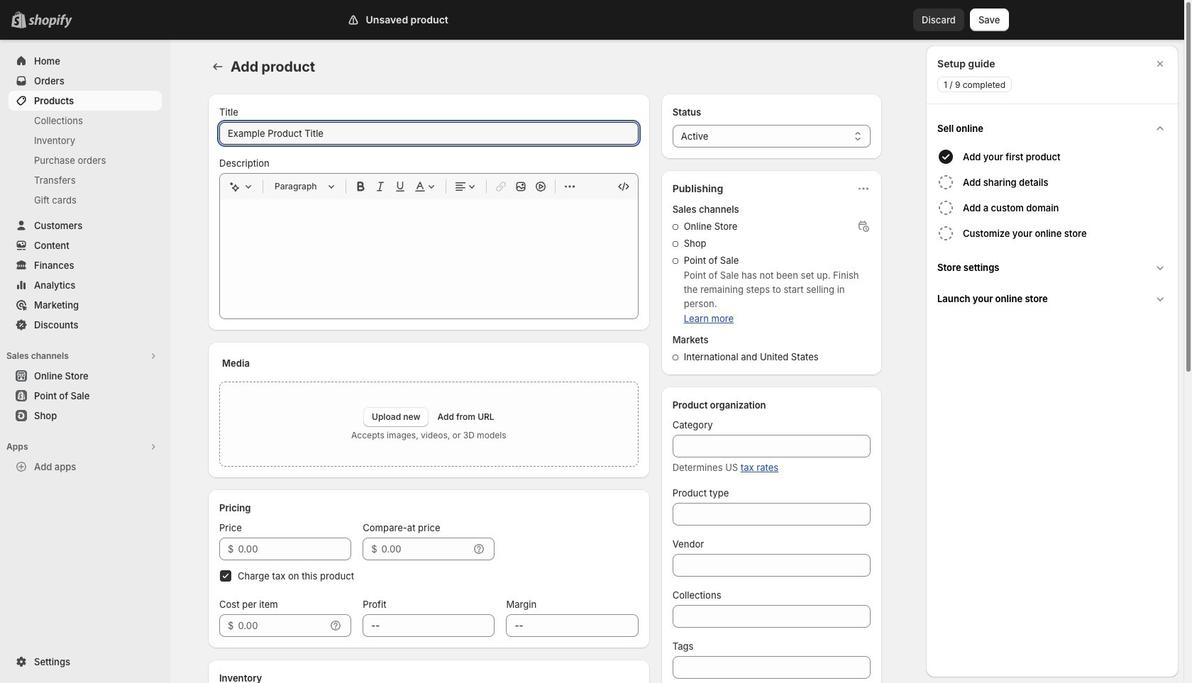Task type: vqa. For each thing, say whether or not it's contained in the screenshot.
Search collections text field
no



Task type: describe. For each thing, give the bounding box(es) containing it.
Short sleeve t-shirt text field
[[219, 122, 639, 145]]

shopify image
[[31, 14, 75, 28]]

mark customize your online store as done image
[[938, 225, 955, 242]]

2   text field from the top
[[238, 615, 326, 637]]

mark add a custom domain as done image
[[938, 199, 955, 217]]



Task type: locate. For each thing, give the bounding box(es) containing it.
0 vertical spatial   text field
[[238, 538, 352, 561]]

  text field
[[238, 538, 352, 561], [238, 615, 326, 637]]

1   text field from the top
[[238, 538, 352, 561]]

None text field
[[673, 503, 871, 526], [363, 615, 495, 637], [673, 657, 871, 679], [673, 503, 871, 526], [363, 615, 495, 637], [673, 657, 871, 679]]

  text field
[[382, 538, 470, 561]]

mark add sharing details as done image
[[938, 174, 955, 191]]

1 vertical spatial   text field
[[238, 615, 326, 637]]

None text field
[[673, 435, 871, 458], [673, 554, 871, 577], [673, 606, 871, 628], [506, 615, 639, 637], [673, 435, 871, 458], [673, 554, 871, 577], [673, 606, 871, 628], [506, 615, 639, 637]]

dialog
[[926, 45, 1179, 678]]



